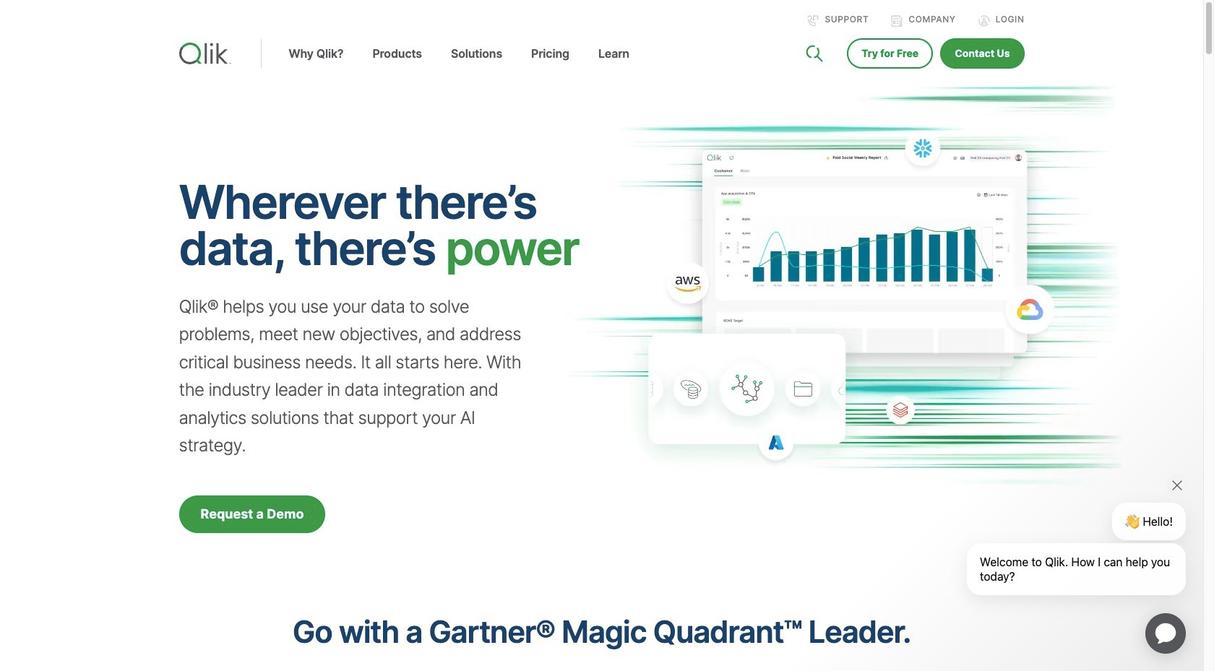 Task type: describe. For each thing, give the bounding box(es) containing it.
support image
[[808, 15, 819, 27]]



Task type: locate. For each thing, give the bounding box(es) containing it.
login image
[[978, 15, 990, 27]]

qlik image
[[179, 43, 231, 64]]

application
[[1128, 596, 1203, 671]]

company image
[[891, 15, 903, 27]]



